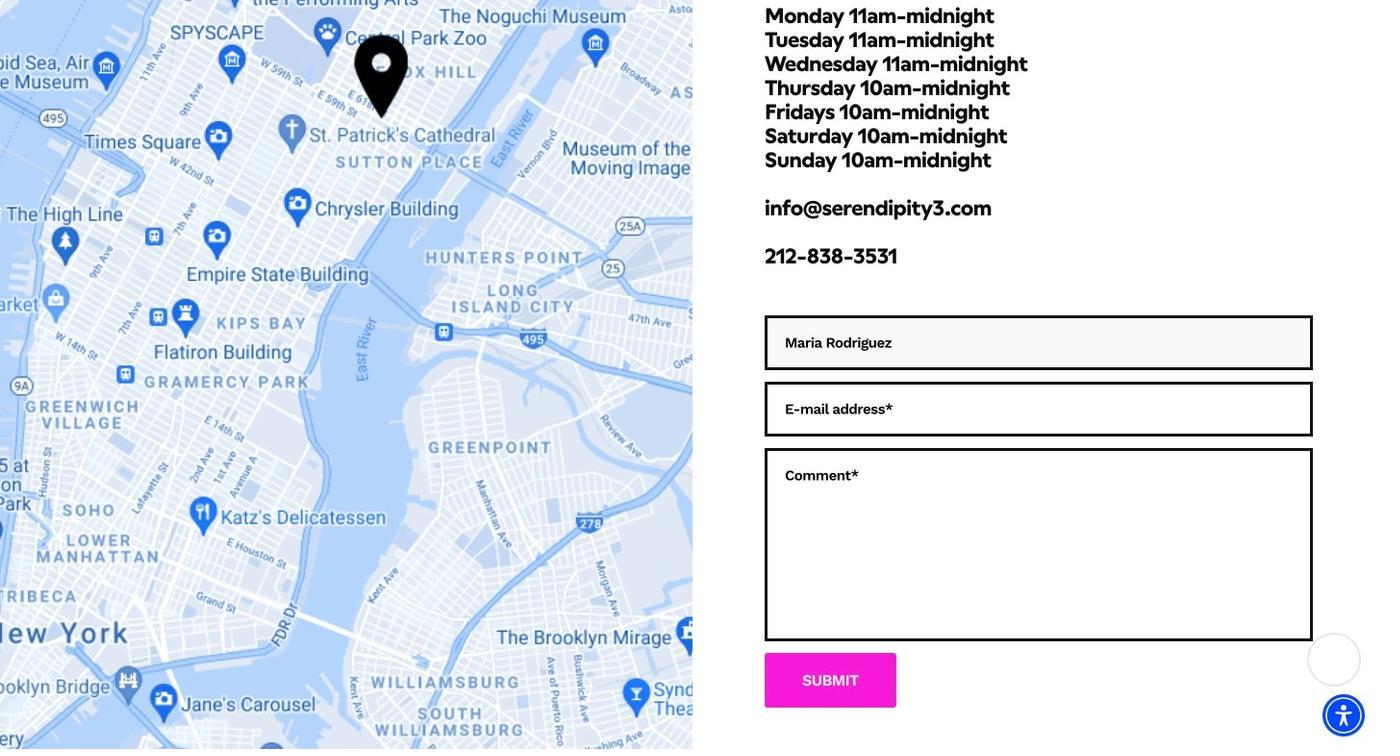 Task type: locate. For each thing, give the bounding box(es) containing it.
Comment* text field
[[765, 448, 1313, 642]]

Submit button submit
[[765, 653, 896, 708]]

stack image
[[1325, 635, 1344, 685]]

contact form element
[[765, 316, 1313, 708]]



Task type: describe. For each thing, give the bounding box(es) containing it.
Name* text field
[[765, 316, 1313, 371]]

E-mail address* email field
[[765, 382, 1313, 437]]



